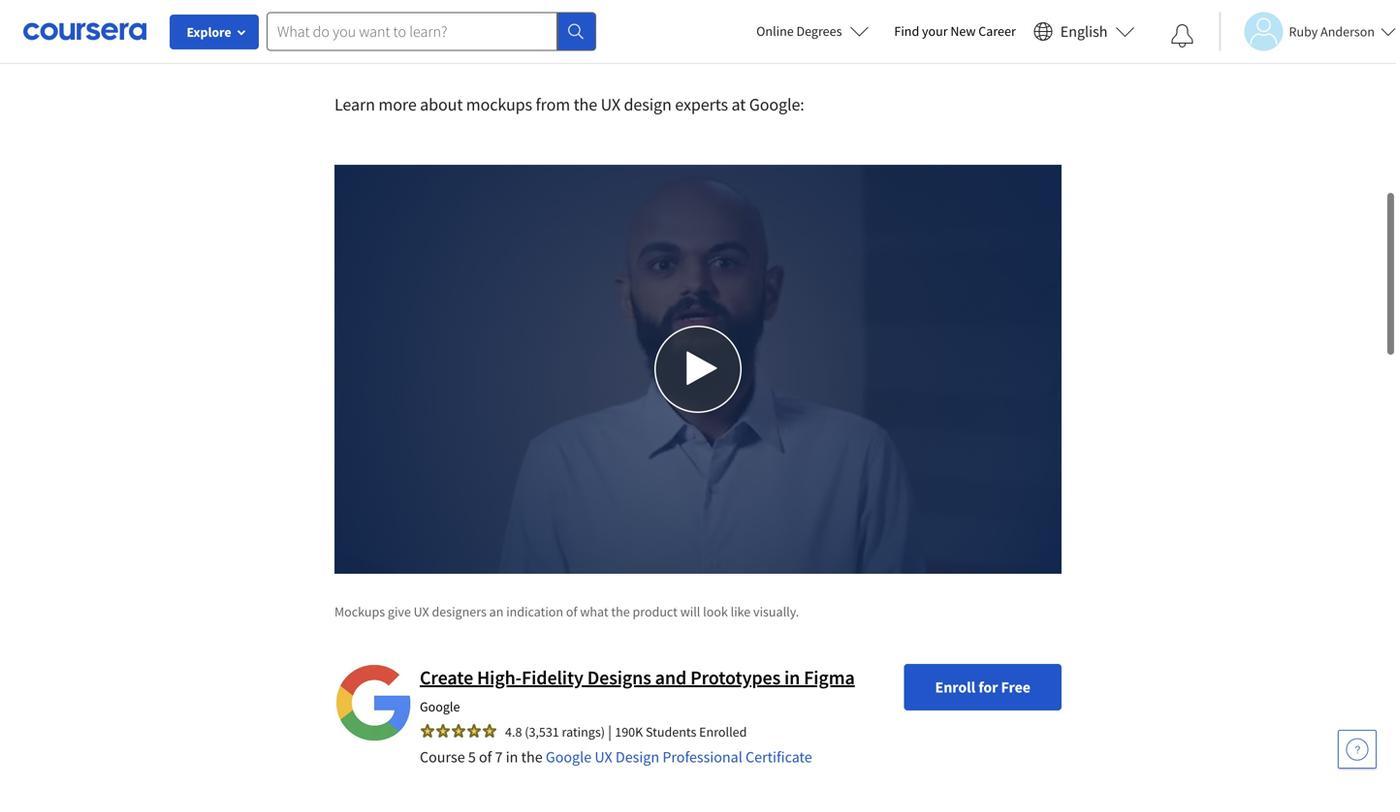 Task type: locate. For each thing, give the bounding box(es) containing it.
1 horizontal spatial of
[[566, 603, 578, 621]]

0 vertical spatial the
[[574, 94, 597, 115]]

1 horizontal spatial in
[[785, 666, 800, 690]]

explore
[[187, 23, 231, 41]]

google:
[[749, 94, 805, 115]]

google down ratings)
[[546, 748, 592, 767]]

2 filled star image from the left
[[435, 723, 451, 739]]

ruby anderson button
[[1220, 12, 1397, 51]]

1 horizontal spatial google
[[546, 748, 592, 767]]

design
[[624, 94, 672, 115]]

1 vertical spatial of
[[479, 748, 492, 767]]

like
[[731, 603, 751, 621]]

free
[[1001, 678, 1031, 697]]

None search field
[[267, 12, 596, 51]]

ux right give
[[414, 603, 429, 621]]

english button
[[1026, 0, 1143, 63]]

0 vertical spatial of
[[566, 603, 578, 621]]

enroll for free
[[935, 678, 1031, 697]]

ux
[[601, 94, 621, 115], [414, 603, 429, 621], [595, 748, 613, 767]]

the right what
[[611, 603, 630, 621]]

mockups
[[335, 603, 385, 621]]

english
[[1061, 22, 1108, 41]]

certificate
[[746, 748, 812, 767]]

0 vertical spatial ux
[[601, 94, 621, 115]]

1 horizontal spatial the
[[574, 94, 597, 115]]

4.8 (3,531 ratings) | 190k students enrolled
[[505, 722, 747, 742]]

0 vertical spatial google
[[420, 698, 460, 716]]

online
[[757, 22, 794, 40]]

4.8
[[505, 723, 522, 741]]

at
[[732, 94, 746, 115]]

create
[[420, 666, 473, 690]]

the down (3,531
[[521, 748, 543, 767]]

google image
[[335, 664, 412, 742]]

the right from
[[574, 94, 597, 115]]

the for ux
[[574, 94, 597, 115]]

2 vertical spatial the
[[521, 748, 543, 767]]

of left what
[[566, 603, 578, 621]]

career
[[979, 22, 1016, 40]]

experts
[[675, 94, 728, 115]]

0 horizontal spatial the
[[521, 748, 543, 767]]

figma
[[804, 666, 855, 690]]

what
[[580, 603, 609, 621]]

filled star image
[[451, 723, 466, 739], [466, 723, 482, 739]]

1 vertical spatial the
[[611, 603, 630, 621]]

0 vertical spatial in
[[785, 666, 800, 690]]

from
[[536, 94, 570, 115]]

in inside create high-fidelity designs and prototypes in figma google
[[785, 666, 800, 690]]

google down create
[[420, 698, 460, 716]]

of right 5
[[479, 748, 492, 767]]

designers
[[432, 603, 487, 621]]

indication
[[506, 603, 564, 621]]

anderson
[[1321, 23, 1375, 40]]

in
[[785, 666, 800, 690], [506, 748, 518, 767]]

0 horizontal spatial of
[[479, 748, 492, 767]]

the
[[574, 94, 597, 115], [611, 603, 630, 621], [521, 748, 543, 767]]

in right 7
[[506, 748, 518, 767]]

give
[[388, 603, 411, 621]]

filled star image up 5
[[466, 723, 482, 739]]

prototypes
[[691, 666, 781, 690]]

1 vertical spatial in
[[506, 748, 518, 767]]

google
[[420, 698, 460, 716], [546, 748, 592, 767]]

learn more about mockups from the ux design experts at google:
[[335, 94, 805, 115]]

1 vertical spatial ux
[[414, 603, 429, 621]]

ux down | on the left
[[595, 748, 613, 767]]

of
[[566, 603, 578, 621], [479, 748, 492, 767]]

professional
[[663, 748, 743, 767]]

for
[[979, 678, 998, 697]]

and
[[655, 666, 687, 690]]

What do you want to learn? text field
[[267, 12, 558, 51]]

0 horizontal spatial google
[[420, 698, 460, 716]]

enroll
[[935, 678, 976, 697]]

ux left the design
[[601, 94, 621, 115]]

2 filled star image from the left
[[466, 723, 482, 739]]

ruby
[[1289, 23, 1318, 40]]

filled star image
[[420, 723, 435, 739], [435, 723, 451, 739], [482, 723, 498, 739]]

fidelity
[[522, 666, 584, 690]]

filled star image down google link
[[451, 723, 466, 739]]

product
[[633, 603, 678, 621]]

create high-fidelity designs and prototypes in figma google
[[420, 666, 855, 716]]

in left figma
[[785, 666, 800, 690]]



Task type: describe. For each thing, give the bounding box(es) containing it.
more
[[379, 94, 417, 115]]

help center image
[[1346, 738, 1369, 761]]

video placeholder image
[[335, 165, 1062, 574]]

|
[[608, 722, 612, 742]]

coursera image
[[23, 16, 146, 47]]

designs
[[587, 666, 652, 690]]

new
[[951, 22, 976, 40]]

find
[[895, 22, 920, 40]]

visually.
[[754, 603, 799, 621]]

your
[[922, 22, 948, 40]]

ruby anderson
[[1289, 23, 1375, 40]]

create high-fidelity designs and prototypes in figma link
[[420, 666, 855, 690]]

learn
[[335, 94, 375, 115]]

find your new career
[[895, 22, 1016, 40]]

online degrees button
[[741, 10, 885, 52]]

mockups give ux designers an indication of what the product will look like visually.
[[335, 603, 799, 621]]

online degrees
[[757, 22, 842, 40]]

course 5 of 7 in the google ux design professional certificate
[[420, 748, 812, 767]]

show notifications image
[[1171, 24, 1194, 48]]

1 vertical spatial google
[[546, 748, 592, 767]]

course
[[420, 748, 465, 767]]

an
[[489, 603, 504, 621]]

look
[[703, 603, 728, 621]]

students
[[646, 723, 697, 741]]

google inside create high-fidelity designs and prototypes in figma google
[[420, 698, 460, 716]]

7
[[495, 748, 503, 767]]

the for google
[[521, 748, 543, 767]]

enroll for free button
[[904, 664, 1062, 711]]

degrees
[[797, 22, 842, 40]]

design
[[616, 748, 660, 767]]

1 filled star image from the left
[[451, 723, 466, 739]]

enrolled
[[699, 723, 747, 741]]

3 filled star image from the left
[[482, 723, 498, 739]]

ratings)
[[562, 723, 605, 741]]

5
[[468, 748, 476, 767]]

high-
[[477, 666, 522, 690]]

find your new career link
[[885, 19, 1026, 44]]

explore button
[[170, 15, 259, 49]]

2 vertical spatial ux
[[595, 748, 613, 767]]

0 horizontal spatial in
[[506, 748, 518, 767]]

google link
[[420, 698, 460, 716]]

about
[[420, 94, 463, 115]]

190k
[[615, 723, 643, 741]]

2 horizontal spatial the
[[611, 603, 630, 621]]

will
[[681, 603, 701, 621]]

1 filled star image from the left
[[420, 723, 435, 739]]

mockups
[[466, 94, 532, 115]]

(3,531
[[525, 723, 559, 741]]



Task type: vqa. For each thing, say whether or not it's contained in the screenshot.
Banner navigation
no



